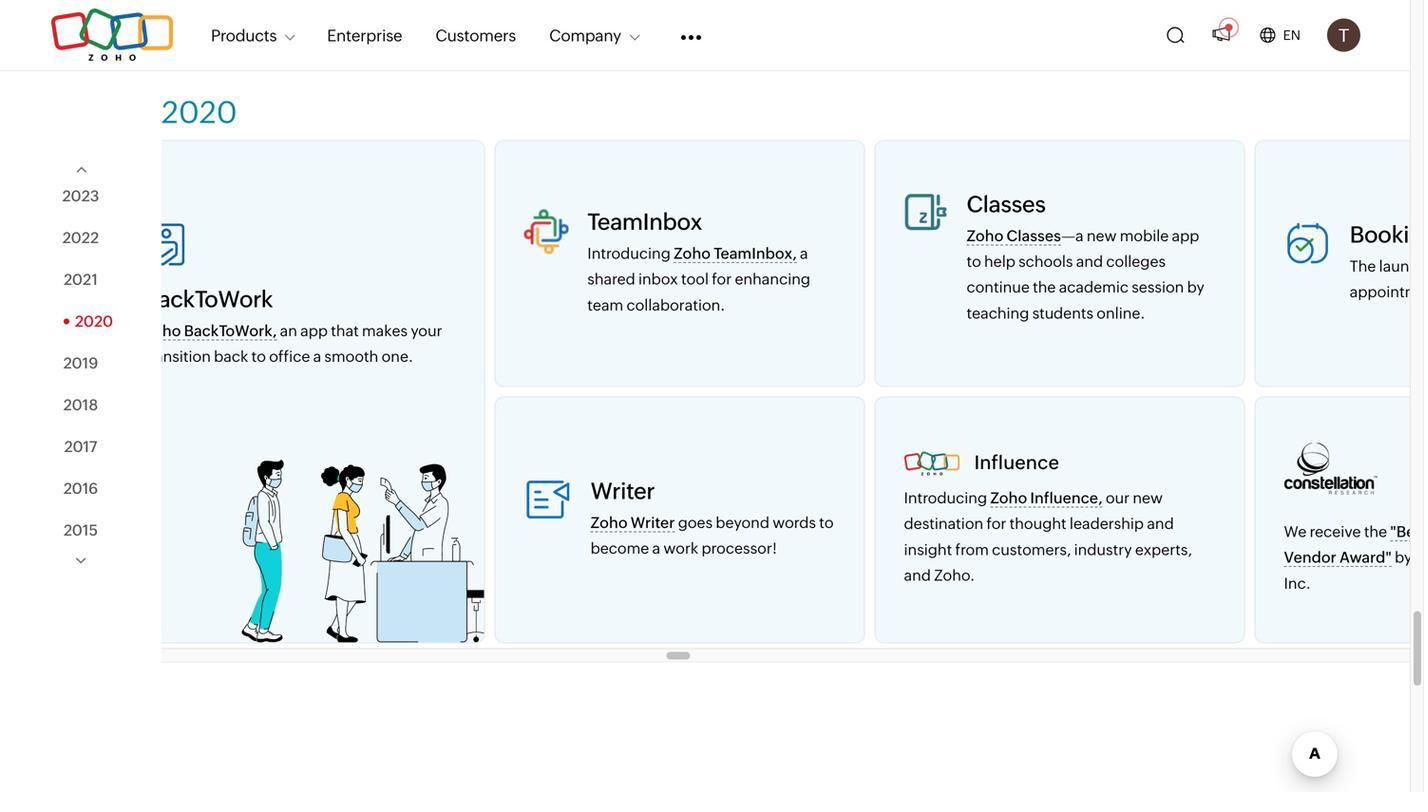 Task type: vqa. For each thing, say whether or not it's contained in the screenshot.
AND to the middle
yes



Task type: describe. For each thing, give the bounding box(es) containing it.
makes
[[362, 322, 408, 340]]

2023 link
[[62, 187, 99, 205]]

for inside "a shared inbox tool for enhancing team collaboration."
[[712, 270, 732, 288]]

by c
[[1284, 549, 1424, 592]]

2016 link
[[63, 480, 98, 497]]

an
[[280, 322, 297, 340]]

zoho for writer
[[591, 514, 628, 532]]

back
[[214, 348, 248, 365]]

from
[[955, 541, 989, 559]]

teaching
[[967, 304, 1029, 322]]

by inside by c
[[1395, 549, 1412, 566]]

become
[[591, 540, 649, 557]]

zoho inside teaminbox introducing zoho teaminbox,
[[674, 245, 711, 262]]

0 vertical spatial classes
[[967, 191, 1046, 218]]

customers link
[[436, 14, 516, 56]]

work
[[664, 540, 699, 557]]

teaminbox introducing zoho teaminbox,
[[588, 209, 797, 262]]

an app that makes your transition back to office a smooth one.
[[144, 322, 442, 365]]

2015 link
[[64, 521, 98, 539]]

app inside —a new mobile app to help schools and colleges continue the academic session by teaching students online.
[[1172, 227, 1200, 244]]

terry turtle image
[[1327, 19, 1361, 52]]

we receive the
[[1284, 523, 1391, 541]]

zoho backtowork, link
[[144, 322, 277, 341]]

colleges
[[1106, 253, 1166, 270]]

transition
[[144, 348, 211, 365]]

backtowork
[[144, 286, 273, 313]]

introducing zoho influence,
[[904, 489, 1103, 507]]

tool
[[681, 270, 709, 288]]

beyond
[[716, 514, 770, 532]]

teaminbox
[[588, 209, 702, 235]]

zoho for introducing
[[990, 489, 1027, 507]]

2019
[[63, 354, 98, 372]]

your
[[411, 322, 442, 340]]

zoho for classes
[[967, 227, 1004, 244]]

our
[[1106, 489, 1130, 507]]

app inside an app that makes your transition back to office a smooth one.
[[300, 322, 328, 340]]

1 vertical spatial classes
[[1007, 227, 1061, 244]]

enhancing
[[735, 270, 811, 288]]

and inside —a new mobile app to help schools and colleges continue the academic session by teaching students online.
[[1076, 253, 1103, 270]]

2018 link
[[63, 396, 98, 414]]

team
[[588, 296, 624, 314]]

words
[[773, 514, 816, 532]]

zoho up "transition"
[[144, 322, 181, 340]]

by inside —a new mobile app to help schools and colleges continue the academic session by teaching students online.
[[1187, 279, 1205, 296]]

the
[[1350, 257, 1376, 275]]

—a
[[1061, 227, 1084, 244]]

new for —a
[[1087, 227, 1117, 244]]

2021 link
[[64, 271, 98, 288]]

products
[[211, 26, 277, 44]]

session
[[1132, 279, 1184, 296]]

zoho classes link
[[967, 227, 1061, 245]]

experts,
[[1135, 541, 1192, 559]]

mobile
[[1120, 227, 1169, 244]]

schools
[[1019, 253, 1073, 270]]

booking
[[1350, 222, 1424, 248]]

2015
[[64, 521, 98, 539]]

industry
[[1074, 541, 1132, 559]]

thought
[[1010, 515, 1067, 533]]

booking the launch
[[1350, 222, 1424, 275]]

shared
[[588, 270, 635, 288]]

goes beyond words to become a work processor!
[[591, 514, 834, 557]]

to inside an app that makes your transition back to office a smooth one.
[[251, 348, 266, 365]]

to inside —a new mobile app to help schools and colleges continue the academic session by teaching students online.
[[967, 253, 981, 270]]

2019 link
[[63, 354, 98, 372]]

2021
[[64, 271, 98, 288]]

customers,
[[992, 541, 1071, 559]]

collaboration.
[[627, 296, 725, 314]]

influence link
[[904, 451, 1216, 485]]

0 horizontal spatial and
[[904, 567, 931, 584]]

one.
[[382, 348, 413, 365]]

enterprise link
[[327, 14, 402, 56]]

backtowork,
[[184, 322, 277, 340]]

2017 link
[[64, 438, 97, 455]]

0 horizontal spatial 2020
[[75, 312, 113, 330]]

zoho writer link
[[591, 514, 675, 533]]

a inside "a shared inbox tool for enhancing team collaboration."
[[800, 245, 808, 262]]



Task type: locate. For each thing, give the bounding box(es) containing it.
new
[[1087, 227, 1117, 244], [1133, 489, 1163, 507]]

0 horizontal spatial new
[[1087, 227, 1117, 244]]

for inside our new destination for thought leadership and insight from customers, industry experts, and zoho.
[[987, 515, 1007, 533]]

to right words
[[819, 514, 834, 532]]

zoho up "become"
[[591, 514, 628, 532]]

classes zoho classes
[[967, 191, 1061, 244]]

1 horizontal spatial 2020
[[162, 95, 237, 129]]

introducing up shared
[[588, 245, 671, 262]]

the right receive
[[1364, 523, 1387, 541]]

1 horizontal spatial the
[[1364, 523, 1387, 541]]

new right —a
[[1087, 227, 1117, 244]]

customers
[[436, 26, 516, 44]]

smooth
[[324, 348, 379, 365]]

1 horizontal spatial and
[[1076, 253, 1103, 270]]

0 horizontal spatial the
[[1033, 279, 1056, 296]]

1 horizontal spatial new
[[1133, 489, 1163, 507]]

a
[[800, 245, 808, 262], [313, 348, 321, 365], [652, 540, 661, 557]]

to inside goes beyond words to become a work processor!
[[819, 514, 834, 532]]

1 vertical spatial by
[[1395, 549, 1412, 566]]

the down "schools"
[[1033, 279, 1056, 296]]

2020 down "2021" link
[[75, 312, 113, 330]]

introducing up destination
[[904, 489, 987, 507]]

by
[[1187, 279, 1205, 296], [1395, 549, 1412, 566]]

writer up zoho writer link
[[591, 478, 655, 505]]

zoho up help
[[967, 227, 1004, 244]]

that
[[331, 322, 359, 340]]

online.
[[1097, 304, 1145, 322]]

writer up work
[[631, 514, 675, 532]]

introducing
[[588, 245, 671, 262], [904, 489, 987, 507]]

a inside goes beyond words to become a work processor!
[[652, 540, 661, 557]]

zoho.
[[934, 567, 975, 584]]

academic
[[1059, 279, 1129, 296]]

1 vertical spatial 2020
[[75, 312, 113, 330]]

a left work
[[652, 540, 661, 557]]

zoho inside writer zoho writer
[[591, 514, 628, 532]]

0 vertical spatial new
[[1087, 227, 1117, 244]]

inbox
[[639, 270, 678, 288]]

1 horizontal spatial a
[[652, 540, 661, 557]]

2023
[[62, 187, 99, 205]]

introducing inside teaminbox introducing zoho teaminbox,
[[588, 245, 671, 262]]

new for our
[[1133, 489, 1163, 507]]

receive
[[1310, 523, 1361, 541]]

1 vertical spatial introducing
[[904, 489, 987, 507]]

1 horizontal spatial introducing
[[904, 489, 987, 507]]

a shared inbox tool for enhancing team collaboration.
[[588, 245, 811, 314]]

influence
[[974, 452, 1059, 474]]

to right back
[[251, 348, 266, 365]]

1 vertical spatial for
[[987, 515, 1007, 533]]

2 vertical spatial to
[[819, 514, 834, 532]]

0 vertical spatial to
[[967, 253, 981, 270]]

2020 link
[[48, 312, 113, 330]]

office
[[269, 348, 310, 365]]

to
[[967, 253, 981, 270], [251, 348, 266, 365], [819, 514, 834, 532]]

1 vertical spatial a
[[313, 348, 321, 365]]

1 vertical spatial new
[[1133, 489, 1163, 507]]

0 vertical spatial the
[[1033, 279, 1056, 296]]

2020 down products
[[162, 95, 237, 129]]

app right mobile
[[1172, 227, 1200, 244]]

influence,
[[1030, 489, 1103, 507]]

writer
[[591, 478, 655, 505], [631, 514, 675, 532]]

for
[[712, 270, 732, 288], [987, 515, 1007, 533]]

zoho teaminbox, link
[[674, 245, 797, 263]]

2017
[[64, 438, 97, 455]]

0 horizontal spatial a
[[313, 348, 321, 365]]

2 horizontal spatial and
[[1147, 515, 1174, 533]]

0 vertical spatial for
[[712, 270, 732, 288]]

1 horizontal spatial by
[[1395, 549, 1412, 566]]

zoho
[[967, 227, 1004, 244], [674, 245, 711, 262], [144, 322, 181, 340], [990, 489, 1027, 507], [591, 514, 628, 532]]

1 horizontal spatial to
[[819, 514, 834, 532]]

to left help
[[967, 253, 981, 270]]

the
[[1033, 279, 1056, 296], [1364, 523, 1387, 541]]

0 vertical spatial and
[[1076, 253, 1103, 270]]

for right the tool in the top of the page
[[712, 270, 732, 288]]

1 vertical spatial the
[[1364, 523, 1387, 541]]

company
[[549, 26, 621, 44]]

2020
[[162, 95, 237, 129], [75, 312, 113, 330]]

0 vertical spatial writer
[[591, 478, 655, 505]]

by left c
[[1395, 549, 1412, 566]]

1 vertical spatial app
[[300, 322, 328, 340]]

zoho inside classes zoho classes
[[967, 227, 1004, 244]]

insight
[[904, 541, 952, 559]]

0 vertical spatial 2020
[[162, 95, 237, 129]]

zoho up the tool in the top of the page
[[674, 245, 711, 262]]

2016
[[63, 480, 98, 497]]

en
[[1283, 28, 1301, 43]]

2 horizontal spatial a
[[800, 245, 808, 262]]

app right an
[[300, 322, 328, 340]]

2018
[[63, 396, 98, 414]]

0 vertical spatial app
[[1172, 227, 1200, 244]]

new right our
[[1133, 489, 1163, 507]]

2 horizontal spatial to
[[967, 253, 981, 270]]

2022
[[62, 229, 99, 246]]

0 horizontal spatial introducing
[[588, 245, 671, 262]]

a right office
[[313, 348, 321, 365]]

destination
[[904, 515, 984, 533]]

processor!
[[702, 540, 777, 557]]

zoho backtowork,
[[144, 322, 277, 340]]

writer zoho writer
[[591, 478, 675, 532]]

2 vertical spatial a
[[652, 540, 661, 557]]

new inside our new destination for thought leadership and insight from customers, industry experts, and zoho.
[[1133, 489, 1163, 507]]

1 vertical spatial writer
[[631, 514, 675, 532]]

"best link
[[1284, 523, 1424, 567]]

1 vertical spatial and
[[1147, 515, 1174, 533]]

and down 'insight'
[[904, 567, 931, 584]]

teaminbox,
[[714, 245, 797, 262]]

a up enhancing
[[800, 245, 808, 262]]

zoho down influence
[[990, 489, 1027, 507]]

a inside an app that makes your transition back to office a smooth one.
[[313, 348, 321, 365]]

—a new mobile app to help schools and colleges continue the academic session by teaching students online.
[[967, 227, 1205, 322]]

leadership
[[1070, 515, 1144, 533]]

"best
[[1284, 523, 1424, 566]]

0 vertical spatial introducing
[[588, 245, 671, 262]]

1 horizontal spatial for
[[987, 515, 1007, 533]]

for down introducing zoho influence,
[[987, 515, 1007, 533]]

help
[[984, 253, 1016, 270]]

1 vertical spatial to
[[251, 348, 266, 365]]

1 horizontal spatial app
[[1172, 227, 1200, 244]]

classes up "schools"
[[1007, 227, 1061, 244]]

app
[[1172, 227, 1200, 244], [300, 322, 328, 340]]

our new destination for thought leadership and insight from customers, industry experts, and zoho.
[[904, 489, 1192, 584]]

and up experts,
[[1147, 515, 1174, 533]]

zoho influence, link
[[990, 489, 1103, 508]]

classes up zoho classes link
[[967, 191, 1046, 218]]

students
[[1032, 304, 1094, 322]]

c
[[1415, 549, 1424, 566]]

2 vertical spatial and
[[904, 567, 931, 584]]

the inside —a new mobile app to help schools and colleges continue the academic session by teaching students online.
[[1033, 279, 1056, 296]]

classes
[[967, 191, 1046, 218], [1007, 227, 1061, 244]]

goes
[[678, 514, 713, 532]]

0 horizontal spatial by
[[1187, 279, 1205, 296]]

2022 link
[[62, 229, 99, 246]]

0 vertical spatial a
[[800, 245, 808, 262]]

launch
[[1379, 257, 1424, 275]]

continue
[[967, 279, 1030, 296]]

new inside —a new mobile app to help schools and colleges continue the academic session by teaching students online.
[[1087, 227, 1117, 244]]

0 horizontal spatial app
[[300, 322, 328, 340]]

0 vertical spatial by
[[1187, 279, 1205, 296]]

we
[[1284, 523, 1307, 541]]

0 horizontal spatial to
[[251, 348, 266, 365]]

and up academic
[[1076, 253, 1103, 270]]

enterprise
[[327, 26, 402, 44]]

by right session at the top right of page
[[1187, 279, 1205, 296]]

0 horizontal spatial for
[[712, 270, 732, 288]]



